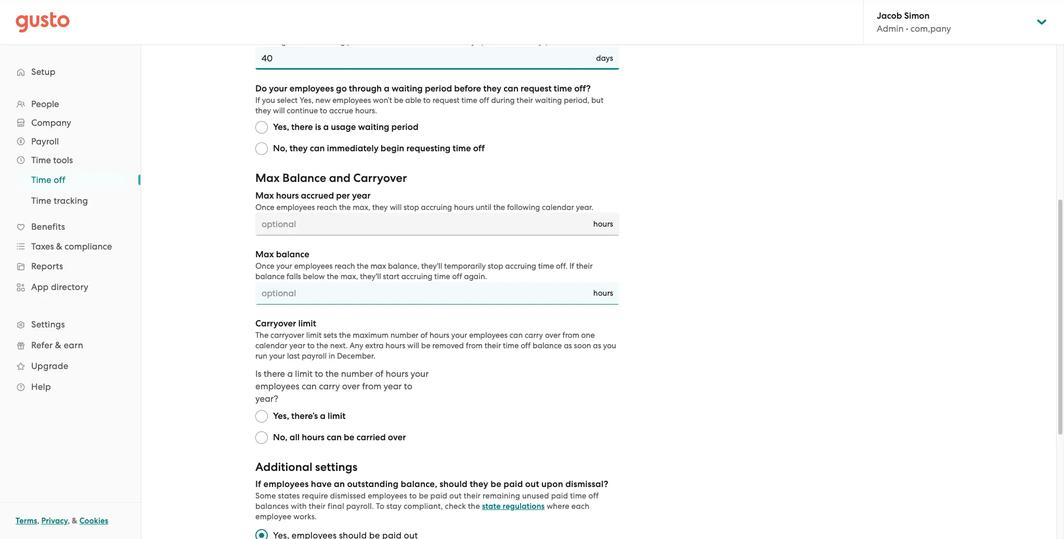Task type: describe. For each thing, give the bounding box(es) containing it.
0 vertical spatial in
[[419, 37, 426, 46]]

employee
[[255, 513, 292, 522]]

admin
[[877, 23, 904, 34]]

app
[[31, 282, 49, 292]]

0 vertical spatial they'll
[[421, 262, 442, 271]]

the inside some states require dismissed employees to be paid out their remaining unused paid time off balances with their final payroll. to stay compliant, check the
[[468, 502, 480, 512]]

they up during
[[484, 83, 502, 94]]

can inside is there a limit to the number of hours your employees can carry over from year to year?
[[302, 381, 317, 392]]

check
[[445, 502, 466, 512]]

time for time tracking
[[31, 196, 51, 206]]

your right run
[[269, 352, 285, 361]]

be inside do your employees go through a waiting period before they can request time off? if you select yes, new employees won't be able to request time off during their waiting period, but they will continue to accrue hours.
[[394, 96, 404, 105]]

december.
[[337, 352, 376, 361]]

accrued
[[301, 190, 334, 201]]

to inside some states require dismissed employees to be paid out their remaining unused paid time off balances with their final payroll. to stay compliant, check the
[[409, 492, 417, 501]]

per
[[336, 190, 350, 201]]

max for max balance once your employees reach the max balance, they'll temporarily stop accruing time off. if their balance falls below the max, they'll start accruing time off again.
[[255, 249, 274, 260]]

their inside do your employees go through a waiting period before they can request time off? if you select yes, new employees won't be able to request time off during their waiting period, but they will continue to accrue hours.
[[517, 96, 533, 105]]

max balance and carryover
[[255, 171, 407, 185]]

no, for no, all hours can be carried over
[[273, 432, 288, 443]]

your inside do your employees go through a waiting period before they can request time off? if you select yes, new employees won't be able to request time off during their waiting period, but they will continue to accrue hours.
[[269, 83, 288, 94]]

time off
[[31, 175, 65, 185]]

off inside carryover limit the carryover limit sets the maximum number of hours your employees can carry over from one calendar year to the next. any extra hours will be removed from their time off balance as soon as you run your last payroll in december.
[[521, 341, 531, 351]]

app directory
[[31, 282, 88, 292]]

but
[[592, 96, 604, 105]]

you inside carryover limit the carryover limit sets the maximum number of hours your employees can carry over from one calendar year to the next. any extra hours will be removed from their time off balance as soon as you run your last payroll in december.
[[603, 341, 617, 351]]

0 vertical spatial from
[[563, 331, 580, 340]]

(not
[[481, 37, 495, 46]]

stop inside the max balance once your employees reach the max balance, they'll temporarily stop accruing time off. if their balance falls below the max, they'll start accruing time off again.
[[488, 262, 504, 271]]

time tracking
[[31, 196, 88, 206]]

once inside the max balance once your employees reach the max balance, they'll temporarily stop accruing time off. if their balance falls below the max, they'll start accruing time off again.
[[255, 262, 275, 271]]

payroll
[[31, 136, 59, 147]]

Yes, employees should be paid out radio
[[250, 525, 273, 540]]

refer & earn
[[31, 340, 83, 351]]

& for compliance
[[56, 241, 62, 252]]

compliant,
[[404, 502, 443, 512]]

an
[[334, 479, 345, 490]]

yes, there is a usage waiting period
[[273, 122, 419, 133]]

year inside carryover limit the carryover limit sets the maximum number of hours your employees can carry over from one calendar year to the next. any extra hours will be removed from their time off balance as soon as you run your last payroll in december.
[[289, 341, 305, 351]]

start
[[383, 272, 400, 282]]

2 vertical spatial over
[[388, 432, 406, 443]]

no, all hours can be carried over
[[273, 432, 406, 443]]

simon
[[905, 10, 930, 21]]

off inside gusto navigation element
[[54, 175, 65, 185]]

dismissal?
[[566, 479, 609, 490]]

a left the usage
[[323, 122, 329, 133]]

employees inside the max balance once your employees reach the max balance, they'll temporarily stop accruing time off. if their balance falls below the max, they'll start accruing time off again.
[[294, 262, 333, 271]]

earn
[[64, 340, 83, 351]]

the inside carryover limit the carryover limit sets the maximum number of hours your employees can carry over from one calendar year to the next. any extra hours will be removed from their time off balance as soon as you run your last payroll in december.
[[255, 331, 269, 340]]

max hours accrued per year once employees reach the max, they will stop accruing hours until the following calendar year.
[[255, 190, 594, 212]]

before
[[454, 83, 481, 94]]

time tools
[[31, 155, 73, 165]]

hours.
[[355, 106, 377, 116]]

temporarily
[[444, 262, 486, 271]]

additional settings
[[255, 461, 358, 475]]

cookies button
[[79, 515, 108, 528]]

their inside the max balance once your employees reach the max balance, they'll temporarily stop accruing time off. if their balance falls below the max, they'll start accruing time off again.
[[577, 262, 593, 271]]

0 vertical spatial of
[[296, 37, 303, 46]]

period inside do your employees go through a waiting period before they can request time off? if you select yes, new employees won't be able to request time off during their waiting period, but they will continue to accrue hours.
[[425, 83, 452, 94]]

hours up the one
[[594, 289, 613, 298]]

0 horizontal spatial is
[[315, 122, 321, 133]]

privacy link
[[41, 517, 68, 526]]

works.
[[294, 513, 317, 522]]

calendar for max hours accrued per year
[[542, 203, 574, 212]]

usage
[[331, 122, 356, 133]]

2 horizontal spatial paid
[[551, 492, 568, 501]]

maximum
[[353, 331, 389, 340]]

hours right all
[[302, 432, 325, 443]]

•
[[906, 23, 909, 34]]

settings
[[31, 319, 65, 330]]

remaining
[[483, 492, 520, 501]]

their inside carryover limit the carryover limit sets the maximum number of hours your employees can carry over from one calendar year to the next. any extra hours will be removed from their time off balance as soon as you run your last payroll in december.
[[485, 341, 501, 351]]

they up balance in the top of the page
[[290, 143, 308, 154]]

max for max balance and carryover
[[255, 171, 280, 185]]

state
[[482, 502, 501, 512]]

2 , from the left
[[68, 517, 70, 526]]

cookies
[[79, 517, 108, 526]]

from inside is there a limit to the number of hours your employees can carry over from year to year?
[[362, 381, 382, 392]]

off.
[[556, 262, 568, 271]]

each
[[572, 502, 590, 512]]

company button
[[10, 113, 130, 132]]

year inside max hours accrued per year once employees reach the max, they will stop accruing hours until the following calendar year.
[[352, 190, 371, 201]]

1 the from the top
[[255, 37, 269, 46]]

stop inside max hours accrued per year once employees reach the max, they will stop accruing hours until the following calendar year.
[[404, 203, 419, 212]]

the left max
[[357, 262, 369, 271]]

number inside is there a limit to the number of hours your employees can carry over from year to year?
[[341, 369, 373, 379]]

compliance
[[65, 241, 112, 252]]

carried
[[357, 432, 386, 443]]

is there a limit to the number of hours your employees can carry over from year to year?
[[255, 369, 429, 404]]

0 horizontal spatial request
[[433, 96, 460, 105]]

hours up the removed
[[430, 331, 450, 340]]

upgrade
[[31, 361, 68, 372]]

1 horizontal spatial days
[[597, 54, 613, 63]]

hours right the extra
[[386, 341, 406, 351]]

your inside is there a limit to the number of hours your employees can carry over from year to year?
[[411, 369, 429, 379]]

time for time tools
[[31, 155, 51, 165]]

and
[[329, 171, 351, 185]]

no, for no, they can immediately begin requesting time off
[[273, 143, 288, 154]]

you inside do your employees go through a waiting period before they can request time off? if you select yes, new employees won't be able to request time off during their waiting period, but they will continue to accrue hours.
[[262, 96, 275, 105]]

soon
[[574, 341, 591, 351]]

waiting down hours.
[[358, 122, 389, 133]]

in inside carryover limit the carryover limit sets the maximum number of hours your employees can carry over from one calendar year to the next. any extra hours will be removed from their time off balance as soon as you run your last payroll in december.
[[329, 352, 335, 361]]

terms link
[[16, 517, 37, 526]]

states
[[278, 492, 300, 501]]

2 vertical spatial if
[[255, 479, 261, 490]]

Yes, there's a limit radio
[[255, 411, 268, 423]]

1 horizontal spatial carryover
[[354, 171, 407, 185]]

balance, inside the max balance once your employees reach the max balance, they'll temporarily stop accruing time off. if their balance falls below the max, they'll start accruing time off again.
[[388, 262, 420, 271]]

some
[[255, 492, 276, 501]]

there's
[[291, 411, 318, 422]]

last
[[287, 352, 300, 361]]

people
[[31, 99, 59, 109]]

time inside carryover limit the carryover limit sets the maximum number of hours your employees can carry over from one calendar year to the next. any extra hours will be removed from their time off balance as soon as you run your last payroll in december.
[[503, 341, 519, 351]]

their down require
[[309, 502, 326, 512]]

0 horizontal spatial days
[[462, 37, 479, 46]]

benefits link
[[10, 218, 130, 236]]

home image
[[16, 12, 70, 33]]

out inside some states require dismissed employees to be paid out their remaining unused paid time off balances with their final payroll. to stay compliant, check the
[[450, 492, 462, 501]]

stay
[[387, 502, 402, 512]]

0 vertical spatial period
[[347, 37, 371, 46]]

yes, inside do your employees go through a waiting period before they can request time off? if you select yes, new employees won't be able to request time off during their waiting period, but they will continue to accrue hours.
[[300, 96, 314, 105]]

be inside some states require dismissed employees to be paid out their remaining unused paid time off balances with their final payroll. to stay compliant, check the
[[419, 492, 429, 501]]

taxes & compliance
[[31, 241, 112, 252]]

they inside max hours accrued per year once employees reach the max, they will stop accruing hours until the following calendar year.
[[372, 203, 388, 212]]

begin
[[381, 143, 404, 154]]

refer & earn link
[[10, 336, 130, 355]]

1 as from the left
[[564, 341, 572, 351]]

the down sets
[[317, 341, 328, 351]]

if inside do your employees go through a waiting period before they can request time off? if you select yes, new employees won't be able to request time off during their waiting period, but they will continue to accrue hours.
[[255, 96, 260, 105]]

balance inside carryover limit the carryover limit sets the maximum number of hours your employees can carry over from one calendar year to the next. any extra hours will be removed from their time off balance as soon as you run your last payroll in december.
[[533, 341, 562, 351]]

1 horizontal spatial request
[[521, 83, 552, 94]]

sets
[[324, 331, 337, 340]]

tools
[[53, 155, 73, 165]]

the up next.
[[339, 331, 351, 340]]

require
[[302, 492, 328, 501]]

No, they can immediately begin requesting time off radio
[[255, 143, 268, 155]]

their up check
[[464, 492, 481, 501]]

requesting
[[407, 143, 451, 154]]

some states require dismissed employees to be paid out their remaining unused paid time off balances with their final payroll. to stay compliant, check the
[[255, 492, 599, 512]]

yes, there's a limit
[[273, 411, 346, 422]]

setup
[[31, 67, 56, 77]]

no, they can immediately begin requesting time off
[[273, 143, 485, 154]]

a inside do your employees go through a waiting period before they can request time off? if you select yes, new employees won't be able to request time off during their waiting period, but they will continue to accrue hours.
[[384, 83, 390, 94]]

year.
[[576, 203, 594, 212]]

be left carried on the left bottom of page
[[344, 432, 355, 443]]

they up remaining
[[470, 479, 489, 490]]

regulations
[[503, 502, 545, 512]]

select
[[277, 96, 298, 105]]

carry inside carryover limit the carryover limit sets the maximum number of hours your employees can carry over from one calendar year to the next. any extra hours will be removed from their time off balance as soon as you run your last payroll in december.
[[525, 331, 543, 340]]

do your employees go through a waiting period before they can request time off? if you select yes, new employees won't be able to request time off during their waiting period, but they will continue to accrue hours.
[[255, 83, 604, 116]]

the inside is there a limit to the number of hours your employees can carry over from year to year?
[[326, 369, 339, 379]]

Max hours accrued per year text field
[[255, 213, 588, 236]]

be up remaining
[[491, 479, 502, 490]]

& for earn
[[55, 340, 61, 351]]

upgrade link
[[10, 357, 130, 376]]

waiting up go
[[318, 37, 345, 46]]

be inside carryover limit the carryover limit sets the maximum number of hours your employees can carry over from one calendar year to the next. any extra hours will be removed from their time off balance as soon as you run your last payroll in december.
[[421, 341, 431, 351]]

2 vertical spatial period
[[392, 122, 419, 133]]

time off link
[[19, 171, 130, 189]]

will inside do your employees go through a waiting period before they can request time off? if you select yes, new employees won't be able to request time off during their waiting period, but they will continue to accrue hours.
[[273, 106, 285, 116]]

the right below
[[327, 272, 339, 282]]

state regulations link
[[482, 502, 545, 512]]

0 vertical spatial out
[[525, 479, 540, 490]]

jacob
[[877, 10, 902, 21]]

calendar for carryover limit
[[255, 341, 288, 351]]

one
[[582, 331, 595, 340]]

unused
[[522, 492, 549, 501]]

1 vertical spatial accruing
[[505, 262, 537, 271]]

there for yes,
[[291, 122, 313, 133]]

list containing time off
[[0, 170, 140, 211]]



Task type: locate. For each thing, give the bounding box(es) containing it.
over inside is there a limit to the number of hours your employees can carry over from year to year?
[[342, 381, 360, 392]]

reach inside max hours accrued per year once employees reach the max, they will stop accruing hours until the following calendar year.
[[317, 203, 337, 212]]

will inside carryover limit the carryover limit sets the maximum number of hours your employees can carry over from one calendar year to the next. any extra hours will be removed from their time off balance as soon as you run your last payroll in december.
[[407, 341, 419, 351]]

1 vertical spatial is
[[315, 122, 321, 133]]

1 vertical spatial from
[[466, 341, 483, 351]]

max, inside the max balance once your employees reach the max balance, they'll temporarily stop accruing time off. if their balance falls below the max, they'll start accruing time off again.
[[341, 272, 358, 282]]

of inside carryover limit the carryover limit sets the maximum number of hours your employees can carry over from one calendar year to the next. any extra hours will be removed from their time off balance as soon as you run your last payroll in december.
[[421, 331, 428, 340]]

there inside is there a limit to the number of hours your employees can carry over from year to year?
[[264, 369, 285, 379]]

1 vertical spatial stop
[[488, 262, 504, 271]]

over right carried on the left bottom of page
[[388, 432, 406, 443]]

2 no, from the top
[[273, 432, 288, 443]]

your up the select
[[269, 83, 288, 94]]

1 vertical spatial in
[[329, 352, 335, 361]]

in
[[419, 37, 426, 46], [329, 352, 335, 361]]

time tracking link
[[19, 191, 130, 210]]

taxes & compliance button
[[10, 237, 130, 256]]

carryover inside carryover limit the carryover limit sets the maximum number of hours your employees can carry over from one calendar year to the next. any extra hours will be removed from their time off balance as soon as you run your last payroll in december.
[[255, 318, 296, 329]]

max for max hours accrued per year once employees reach the max, they will stop accruing hours until the following calendar year.
[[255, 190, 274, 201]]

1 vertical spatial balance,
[[401, 479, 438, 490]]

2 the from the top
[[255, 331, 269, 340]]

1 vertical spatial out
[[450, 492, 462, 501]]

number
[[391, 331, 419, 340], [341, 369, 373, 379]]

a down last on the bottom of the page
[[287, 369, 293, 379]]

1 vertical spatial will
[[390, 203, 402, 212]]

0 vertical spatial carry
[[525, 331, 543, 340]]

new
[[316, 96, 331, 105]]

jacob simon admin • com,pany
[[877, 10, 952, 34]]

year down the extra
[[384, 381, 402, 392]]

off inside the max balance once your employees reach the max balance, they'll temporarily stop accruing time off. if their balance falls below the max, they'll start accruing time off again.
[[452, 272, 462, 282]]

the right length
[[305, 37, 316, 46]]

1 vertical spatial calendar
[[542, 203, 574, 212]]

of down the extra
[[375, 369, 384, 379]]

they up max hours accrued per year text field
[[372, 203, 388, 212]]

can
[[504, 83, 519, 94], [310, 143, 325, 154], [510, 331, 523, 340], [302, 381, 317, 392], [327, 432, 342, 443]]

is left calculated
[[373, 37, 378, 46]]

1 , from the left
[[37, 517, 39, 526]]

in down next.
[[329, 352, 335, 361]]

won't
[[373, 96, 392, 105]]

hours down "maximum"
[[386, 369, 409, 379]]

there for is
[[264, 369, 285, 379]]

carryover
[[271, 331, 304, 340]]

hours
[[276, 190, 299, 201], [454, 203, 474, 212], [594, 220, 613, 229], [594, 289, 613, 298], [430, 331, 450, 340], [386, 341, 406, 351], [386, 369, 409, 379], [302, 432, 325, 443]]

balance up falls
[[276, 249, 310, 260]]

1 max from the top
[[255, 171, 280, 185]]

1 horizontal spatial will
[[390, 203, 402, 212]]

1 horizontal spatial you
[[603, 341, 617, 351]]

time inside some states require dismissed employees to be paid out their remaining unused paid time off balances with their final payroll. to stay compliant, check the
[[570, 492, 587, 501]]

2 horizontal spatial calendar
[[542, 203, 574, 212]]

setup link
[[10, 62, 130, 81]]

carry
[[525, 331, 543, 340], [319, 381, 340, 392]]

limit down payroll
[[295, 369, 313, 379]]

carryover up carryover
[[255, 318, 296, 329]]

carryover down no, they can immediately begin requesting time off
[[354, 171, 407, 185]]

request
[[521, 83, 552, 94], [433, 96, 460, 105]]

2 once from the top
[[255, 262, 275, 271]]

of
[[296, 37, 303, 46], [421, 331, 428, 340], [375, 369, 384, 379]]

year inside is there a limit to the number of hours your employees can carry over from year to year?
[[384, 381, 402, 392]]

where each employee works.
[[255, 502, 590, 522]]

you down do on the left
[[262, 96, 275, 105]]

balance, up some states require dismissed employees to be paid out their remaining unused paid time off balances with their final payroll. to stay compliant, check the
[[401, 479, 438, 490]]

the left "state"
[[468, 502, 480, 512]]

your
[[269, 83, 288, 94], [277, 262, 292, 271], [452, 331, 467, 340], [269, 352, 285, 361], [411, 369, 429, 379]]

a
[[384, 83, 390, 94], [323, 122, 329, 133], [287, 369, 293, 379], [320, 411, 326, 422]]

if inside the max balance once your employees reach the max balance, they'll temporarily stop accruing time off. if their balance falls below the max, they'll start accruing time off again.
[[570, 262, 575, 271]]

a up won't
[[384, 83, 390, 94]]

1 horizontal spatial carry
[[525, 331, 543, 340]]

of down the max balance text field at the bottom of the page
[[421, 331, 428, 340]]

time
[[31, 155, 51, 165], [31, 175, 51, 185], [31, 196, 51, 206]]

able
[[406, 96, 422, 105]]

as
[[564, 341, 572, 351], [593, 341, 602, 351]]

0 horizontal spatial calendar
[[255, 341, 288, 351]]

following
[[507, 203, 540, 212]]

they
[[484, 83, 502, 94], [255, 106, 271, 116], [290, 143, 308, 154], [372, 203, 388, 212], [470, 479, 489, 490]]

limit left sets
[[306, 331, 322, 340]]

2 vertical spatial calendar
[[255, 341, 288, 351]]

1 vertical spatial you
[[603, 341, 617, 351]]

1 vertical spatial once
[[255, 262, 275, 271]]

0 vertical spatial number
[[391, 331, 419, 340]]

1 vertical spatial the
[[255, 331, 269, 340]]

your down carryover limit the carryover limit sets the maximum number of hours your employees can carry over from one calendar year to the next. any extra hours will be removed from their time off balance as soon as you run your last payroll in december.
[[411, 369, 429, 379]]

falls
[[287, 272, 301, 282]]

the right until
[[494, 203, 505, 212]]

their right off. on the right of page
[[577, 262, 593, 271]]

is down continue
[[315, 122, 321, 133]]

& left earn in the left of the page
[[55, 340, 61, 351]]

all
[[290, 432, 300, 443]]

0 vertical spatial over
[[545, 331, 561, 340]]

where
[[547, 502, 570, 512]]

you
[[262, 96, 275, 105], [603, 341, 617, 351]]

max balance once your employees reach the max balance, they'll temporarily stop accruing time off. if their balance falls below the max, they'll start accruing time off again.
[[255, 249, 593, 282]]

balance, up start
[[388, 262, 420, 271]]

year right per at top
[[352, 190, 371, 201]]

yes, for there
[[273, 122, 289, 133]]

1 horizontal spatial out
[[525, 479, 540, 490]]

0 horizontal spatial carry
[[319, 381, 340, 392]]

1 vertical spatial there
[[264, 369, 285, 379]]

taxes
[[31, 241, 54, 252]]

number down december.
[[341, 369, 373, 379]]

a inside is there a limit to the number of hours your employees can carry over from year to year?
[[287, 369, 293, 379]]

in up length of waiting period text box
[[419, 37, 426, 46]]

1 horizontal spatial as
[[593, 341, 602, 351]]

calendar up length of waiting period text box
[[428, 37, 460, 46]]

of inside is there a limit to the number of hours your employees can carry over from year to year?
[[375, 369, 384, 379]]

hours inside is there a limit to the number of hours your employees can carry over from year to year?
[[386, 369, 409, 379]]

out up check
[[450, 492, 462, 501]]

time inside dropdown button
[[31, 155, 51, 165]]

yes, up continue
[[300, 96, 314, 105]]

stop up max hours accrued per year text field
[[404, 203, 419, 212]]

2 horizontal spatial over
[[545, 331, 561, 340]]

max
[[371, 262, 386, 271]]

2 vertical spatial accruing
[[402, 272, 433, 282]]

0 vertical spatial you
[[262, 96, 275, 105]]

& left cookies button
[[72, 517, 78, 526]]

from down december.
[[362, 381, 382, 392]]

they'll
[[421, 262, 442, 271], [360, 272, 381, 282]]

carry inside is there a limit to the number of hours your employees can carry over from year to year?
[[319, 381, 340, 392]]

0 vertical spatial stop
[[404, 203, 419, 212]]

terms
[[16, 517, 37, 526]]

& inside dropdown button
[[56, 241, 62, 252]]

employees inside is there a limit to the number of hours your employees can carry over from year to year?
[[255, 381, 300, 392]]

extra
[[365, 341, 384, 351]]

hours left until
[[454, 203, 474, 212]]

2 time from the top
[[31, 175, 51, 185]]

period left before
[[425, 83, 452, 94]]

immediately
[[327, 143, 379, 154]]

waiting left period,
[[535, 96, 562, 105]]

limit
[[298, 318, 316, 329], [306, 331, 322, 340], [295, 369, 313, 379], [328, 411, 346, 422]]

time for time off
[[31, 175, 51, 185]]

1 horizontal spatial stop
[[488, 262, 504, 271]]

go
[[336, 83, 347, 94]]

,
[[37, 517, 39, 526], [68, 517, 70, 526]]

days
[[462, 37, 479, 46], [597, 54, 613, 63]]

request left off?
[[521, 83, 552, 94]]

to
[[376, 502, 385, 512]]

time down time tools
[[31, 175, 51, 185]]

0 vertical spatial calendar
[[428, 37, 460, 46]]

1 once from the top
[[255, 203, 275, 212]]

1 vertical spatial balance
[[255, 272, 285, 282]]

dismissed
[[330, 492, 366, 501]]

business
[[497, 37, 527, 46]]

as left soon
[[564, 341, 572, 351]]

employees inside some states require dismissed employees to be paid out their remaining unused paid time off balances with their final payroll. to stay compliant, check the
[[368, 492, 407, 501]]

0 horizontal spatial paid
[[431, 492, 448, 501]]

removed
[[433, 341, 464, 351]]

time
[[554, 83, 572, 94], [462, 96, 478, 105], [453, 143, 471, 154], [538, 262, 554, 271], [435, 272, 450, 282], [503, 341, 519, 351], [570, 492, 587, 501]]

0 vertical spatial if
[[255, 96, 260, 105]]

help link
[[10, 378, 130, 397]]

list
[[0, 95, 140, 398], [0, 170, 140, 211]]

3 max from the top
[[255, 249, 274, 260]]

2 horizontal spatial period
[[425, 83, 452, 94]]

final
[[328, 502, 344, 512]]

0 horizontal spatial you
[[262, 96, 275, 105]]

your inside the max balance once your employees reach the max balance, they'll temporarily stop accruing time off. if their balance falls below the max, they'll start accruing time off again.
[[277, 262, 292, 271]]

will up max hours accrued per year text field
[[390, 203, 402, 212]]

until
[[476, 203, 492, 212]]

accruing left off. on the right of page
[[505, 262, 537, 271]]

over inside carryover limit the carryover limit sets the maximum number of hours your employees can carry over from one calendar year to the next. any extra hours will be removed from their time off balance as soon as you run your last payroll in december.
[[545, 331, 561, 340]]

below
[[303, 272, 325, 282]]

there right is
[[264, 369, 285, 379]]

1 vertical spatial carryover
[[255, 318, 296, 329]]

1 vertical spatial they'll
[[360, 272, 381, 282]]

& right taxes
[[56, 241, 62, 252]]

yes, right yes, there's a limit option
[[273, 411, 289, 422]]

hours down balance in the top of the page
[[276, 190, 299, 201]]

1 vertical spatial max
[[255, 190, 274, 201]]

1 horizontal spatial calendar
[[428, 37, 460, 46]]

no,
[[273, 143, 288, 154], [273, 432, 288, 443]]

calendar inside carryover limit the carryover limit sets the maximum number of hours your employees can carry over from one calendar year to the next. any extra hours will be removed from their time off balance as soon as you run your last payroll in december.
[[255, 341, 288, 351]]

Length of waiting period text field
[[255, 47, 591, 70]]

employees inside carryover limit the carryover limit sets the maximum number of hours your employees can carry over from one calendar year to the next. any extra hours will be removed from their time off balance as soon as you run your last payroll in december.
[[469, 331, 508, 340]]

0 horizontal spatial of
[[296, 37, 303, 46]]

list containing people
[[0, 95, 140, 398]]

reach left max
[[335, 262, 355, 271]]

1 vertical spatial request
[[433, 96, 460, 105]]

run
[[255, 352, 267, 361]]

time down payroll
[[31, 155, 51, 165]]

, left privacy link on the bottom
[[37, 517, 39, 526]]

employees inside max hours accrued per year once employees reach the max, they will stop accruing hours until the following calendar year.
[[277, 203, 315, 212]]

year
[[352, 190, 371, 201], [289, 341, 305, 351], [384, 381, 402, 392]]

be up compliant,
[[419, 492, 429, 501]]

0 vertical spatial year
[[352, 190, 371, 201]]

upon
[[542, 479, 564, 490]]

balance left soon
[[533, 341, 562, 351]]

directory
[[51, 282, 88, 292]]

2 max from the top
[[255, 190, 274, 201]]

0 vertical spatial there
[[291, 122, 313, 133]]

0 vertical spatial no,
[[273, 143, 288, 154]]

paid down if employees have an outstanding balance, should they be paid out upon dismissal? on the bottom of page
[[431, 492, 448, 501]]

over down december.
[[342, 381, 360, 392]]

state regulations
[[482, 502, 545, 512]]

1 vertical spatial days
[[597, 54, 613, 63]]

payroll button
[[10, 132, 130, 151]]

be
[[394, 96, 404, 105], [421, 341, 431, 351], [344, 432, 355, 443], [491, 479, 502, 490], [419, 492, 429, 501]]

once inside max hours accrued per year once employees reach the max, they will stop accruing hours until the following calendar year.
[[255, 203, 275, 212]]

0 vertical spatial is
[[373, 37, 378, 46]]

0 horizontal spatial they'll
[[360, 272, 381, 282]]

limit up no, all hours can be carried over
[[328, 411, 346, 422]]

0 horizontal spatial number
[[341, 369, 373, 379]]

Yes, there is a usage waiting period radio
[[255, 121, 268, 134]]

2 horizontal spatial from
[[563, 331, 580, 340]]

2 horizontal spatial year
[[384, 381, 402, 392]]

continue
[[287, 106, 318, 116]]

2 vertical spatial yes,
[[273, 411, 289, 422]]

settings link
[[10, 315, 130, 334]]

1 vertical spatial over
[[342, 381, 360, 392]]

0 vertical spatial &
[[56, 241, 62, 252]]

0 horizontal spatial year
[[289, 341, 305, 351]]

2 vertical spatial max
[[255, 249, 274, 260]]

number inside carryover limit the carryover limit sets the maximum number of hours your employees can carry over from one calendar year to the next. any extra hours will be removed from their time off balance as soon as you run your last payroll in december.
[[391, 331, 419, 340]]

calculated
[[380, 37, 418, 46]]

reach inside the max balance once your employees reach the max balance, they'll temporarily stop accruing time off. if their balance falls below the max, they'll start accruing time off again.
[[335, 262, 355, 271]]

there down continue
[[291, 122, 313, 133]]

they'll up the max balance text field at the bottom of the page
[[421, 262, 442, 271]]

0 vertical spatial time
[[31, 155, 51, 165]]

max, inside max hours accrued per year once employees reach the max, they will stop accruing hours until the following calendar year.
[[353, 203, 370, 212]]

the down per at top
[[339, 203, 351, 212]]

1 vertical spatial no,
[[273, 432, 288, 443]]

max inside max hours accrued per year once employees reach the max, they will stop accruing hours until the following calendar year.
[[255, 190, 274, 201]]

can inside do your employees go through a waiting period before they can request time off? if you select yes, new employees won't be able to request time off during their waiting period, but they will continue to accrue hours.
[[504, 83, 519, 94]]

be left able
[[394, 96, 404, 105]]

1 vertical spatial number
[[341, 369, 373, 379]]

off?
[[575, 83, 591, 94]]

1 time from the top
[[31, 155, 51, 165]]

0 horizontal spatial period
[[347, 37, 371, 46]]

if up some
[[255, 479, 261, 490]]

1 horizontal spatial paid
[[504, 479, 523, 490]]

as down the one
[[593, 341, 602, 351]]

no, left all
[[273, 432, 288, 443]]

balances
[[255, 502, 289, 512]]

they'll down max
[[360, 272, 381, 282]]

0 horizontal spatial ,
[[37, 517, 39, 526]]

0 horizontal spatial over
[[342, 381, 360, 392]]

payroll.
[[346, 502, 374, 512]]

0 vertical spatial the
[[255, 37, 269, 46]]

2 list from the top
[[0, 170, 140, 211]]

will inside max hours accrued per year once employees reach the max, they will stop accruing hours until the following calendar year.
[[390, 203, 402, 212]]

1 horizontal spatial over
[[388, 432, 406, 443]]

they up yes, there is a usage waiting period 'option' on the left of the page
[[255, 106, 271, 116]]

have
[[311, 479, 332, 490]]

will down the select
[[273, 106, 285, 116]]

0 horizontal spatial as
[[564, 341, 572, 351]]

reports
[[31, 261, 63, 272]]

out
[[525, 479, 540, 490], [450, 492, 462, 501]]

do
[[255, 83, 267, 94]]

0 vertical spatial yes,
[[300, 96, 314, 105]]

period left calculated
[[347, 37, 371, 46]]

1 vertical spatial &
[[55, 340, 61, 351]]

stop right 'temporarily'
[[488, 262, 504, 271]]

calendar inside max hours accrued per year once employees reach the max, they will stop accruing hours until the following calendar year.
[[542, 203, 574, 212]]

No, all hours can be carried over radio
[[255, 432, 268, 444]]

accrue
[[329, 106, 353, 116]]

the
[[305, 37, 316, 46], [339, 203, 351, 212], [494, 203, 505, 212], [357, 262, 369, 271], [327, 272, 339, 282], [339, 331, 351, 340], [317, 341, 328, 351], [326, 369, 339, 379], [468, 502, 480, 512]]

0 vertical spatial request
[[521, 83, 552, 94]]

again.
[[464, 272, 487, 282]]

their
[[517, 96, 533, 105], [577, 262, 593, 271], [485, 341, 501, 351], [464, 492, 481, 501], [309, 502, 326, 512]]

balance
[[276, 249, 310, 260], [255, 272, 285, 282], [533, 341, 562, 351]]

a right the there's
[[320, 411, 326, 422]]

length
[[271, 37, 294, 46]]

0 vertical spatial max
[[255, 171, 280, 185]]

2 vertical spatial time
[[31, 196, 51, 206]]

you right soon
[[603, 341, 617, 351]]

the up run
[[255, 331, 269, 340]]

off inside do your employees go through a waiting period before they can request time off? if you select yes, new employees won't be able to request time off during their waiting period, but they will continue to accrue hours.
[[480, 96, 490, 105]]

year?
[[255, 394, 278, 404]]

limit inside is there a limit to the number of hours your employees can carry over from year to year?
[[295, 369, 313, 379]]

0 horizontal spatial carryover
[[255, 318, 296, 329]]

the
[[255, 37, 269, 46], [255, 331, 269, 340]]

1 vertical spatial reach
[[335, 262, 355, 271]]

3 time from the top
[[31, 196, 51, 206]]

off inside some states require dismissed employees to be paid out their remaining unused paid time off balances with their final payroll. to stay compliant, check the
[[589, 492, 599, 501]]

if down do on the left
[[255, 96, 260, 105]]

accruing up the max balance text field at the bottom of the page
[[402, 272, 433, 282]]

1 list from the top
[[0, 95, 140, 398]]

gusto navigation element
[[0, 45, 140, 414]]

0 vertical spatial carryover
[[354, 171, 407, 185]]

to inside carryover limit the carryover limit sets the maximum number of hours your employees can carry over from one calendar year to the next. any extra hours will be removed from their time off balance as soon as you run your last payroll in december.
[[307, 341, 315, 351]]

over left the one
[[545, 331, 561, 340]]

1 no, from the top
[[273, 143, 288, 154]]

2 vertical spatial balance
[[533, 341, 562, 351]]

help
[[31, 382, 51, 392]]

if employees have an outstanding balance, should they be paid out upon dismissal?
[[255, 479, 609, 490]]

0 vertical spatial max,
[[353, 203, 370, 212]]

com,pany
[[911, 23, 952, 34]]

0 horizontal spatial will
[[273, 106, 285, 116]]

0 vertical spatial once
[[255, 203, 275, 212]]

0 vertical spatial balance,
[[388, 262, 420, 271]]

1 vertical spatial carry
[[319, 381, 340, 392]]

their right the removed
[[485, 341, 501, 351]]

0 vertical spatial days
[[462, 37, 479, 46]]

0 vertical spatial accruing
[[421, 203, 452, 212]]

hours down year.
[[594, 220, 613, 229]]

accruing up max hours accrued per year text field
[[421, 203, 452, 212]]

1 horizontal spatial of
[[375, 369, 384, 379]]

through
[[349, 83, 382, 94]]

, left cookies
[[68, 517, 70, 526]]

reach down accrued in the top of the page
[[317, 203, 337, 212]]

1 horizontal spatial year
[[352, 190, 371, 201]]

the down payroll
[[326, 369, 339, 379]]

can inside carryover limit the carryover limit sets the maximum number of hours your employees can carry over from one calendar year to the next. any extra hours will be removed from their time off balance as soon as you run your last payroll in december.
[[510, 331, 523, 340]]

paid
[[504, 479, 523, 490], [431, 492, 448, 501], [551, 492, 568, 501]]

waiting up able
[[392, 83, 423, 94]]

limit up carryover
[[298, 318, 316, 329]]

max inside the max balance once your employees reach the max balance, they'll temporarily stop accruing time off. if their balance falls below the max, they'll start accruing time off again.
[[255, 249, 274, 260]]

0 horizontal spatial stop
[[404, 203, 419, 212]]

request down before
[[433, 96, 460, 105]]

no, right no, they can immediately begin requesting time off option
[[273, 143, 288, 154]]

be left the removed
[[421, 341, 431, 351]]

yes, for there's
[[273, 411, 289, 422]]

time down time off
[[31, 196, 51, 206]]

from up soon
[[563, 331, 580, 340]]

0 vertical spatial balance
[[276, 249, 310, 260]]

accruing inside max hours accrued per year once employees reach the max, they will stop accruing hours until the following calendar year.
[[421, 203, 452, 212]]

2 vertical spatial year
[[384, 381, 402, 392]]

should
[[440, 479, 468, 490]]

1 vertical spatial period
[[425, 83, 452, 94]]

out up unused
[[525, 479, 540, 490]]

your up the removed
[[452, 331, 467, 340]]

2 as from the left
[[593, 341, 602, 351]]

1 vertical spatial yes,
[[273, 122, 289, 133]]

number right "maximum"
[[391, 331, 419, 340]]

your up falls
[[277, 262, 292, 271]]

Max balance text field
[[255, 282, 588, 305]]

2 vertical spatial &
[[72, 517, 78, 526]]

1 vertical spatial max,
[[341, 272, 358, 282]]



Task type: vqa. For each thing, say whether or not it's contained in the screenshot.
the will within max hours accrued per year once employees reach the max, they will stop accruing hours until the following calendar year.
yes



